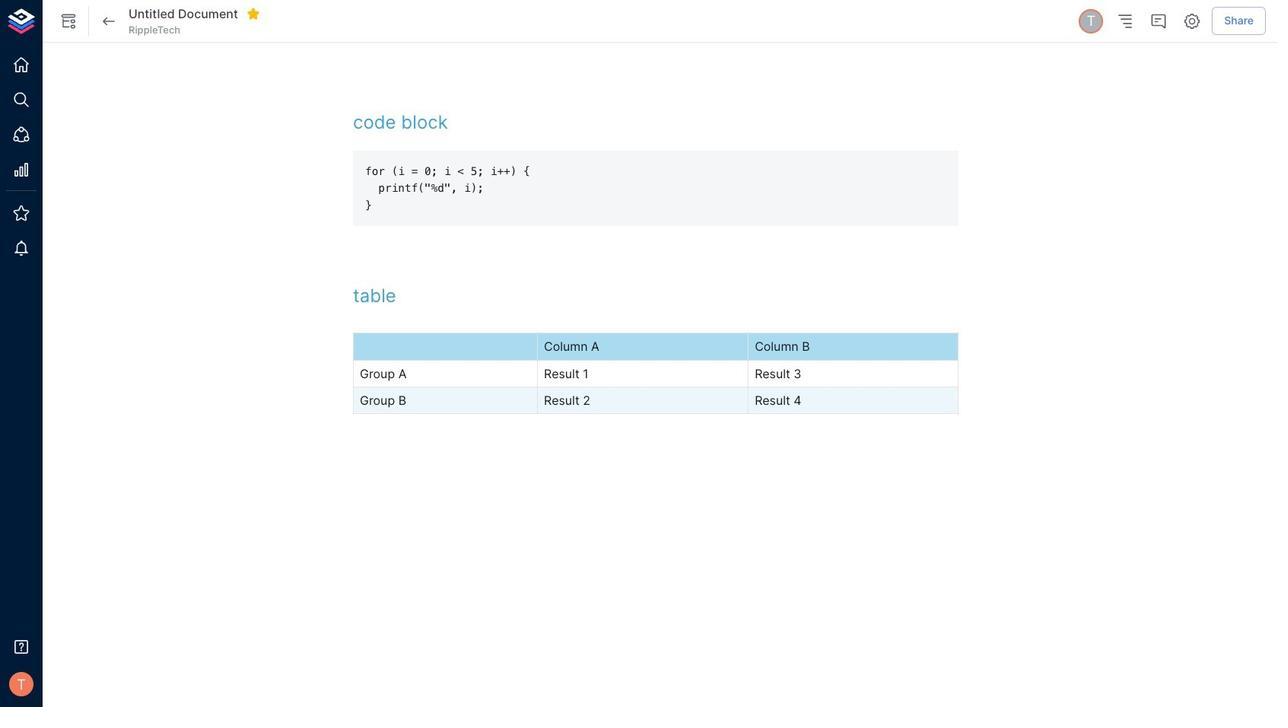 Task type: locate. For each thing, give the bounding box(es) containing it.
go back image
[[100, 12, 118, 30]]

settings image
[[1184, 12, 1202, 30]]



Task type: vqa. For each thing, say whether or not it's contained in the screenshot.
"Building The Spaceship"
no



Task type: describe. For each thing, give the bounding box(es) containing it.
show wiki image
[[59, 12, 78, 30]]

remove favorite image
[[247, 7, 260, 21]]

comments image
[[1150, 12, 1169, 30]]

table of contents image
[[1117, 12, 1135, 30]]



